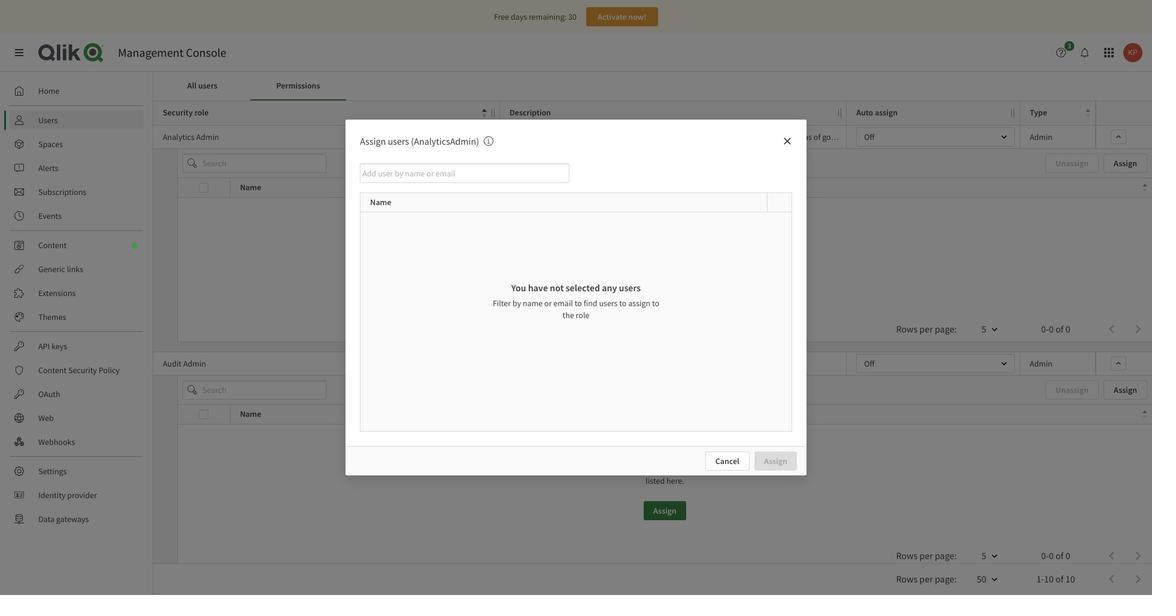 Task type: describe. For each thing, give the bounding box(es) containing it.
any
[[602, 282, 617, 294]]

content for content security policy
[[38, 365, 67, 376]]

per for the topmost assign button
[[920, 323, 933, 335]]

and
[[865, 132, 878, 143]]

spaces link
[[10, 135, 144, 154]]

alerts
[[38, 163, 58, 174]]

by
[[513, 298, 521, 309]]

navigation pane element
[[0, 77, 153, 534]]

who for partial administrator who has access to the management console, but only to events
[[584, 359, 599, 370]]

links
[[67, 264, 83, 275]]

the inside you have not selected any users filter by name or email to find users to assign to the role
[[563, 310, 574, 321]]

have inside no users assigned to this role users that have been assigned to this role are listed here.
[[623, 464, 640, 475]]

rows for name button related to search text box for the topmost assign button
[[896, 323, 918, 335]]

close sidebar menu image
[[14, 48, 24, 57]]

0- for the topmost assign button
[[1041, 323, 1049, 335]]

type button
[[1030, 105, 1090, 121]]

search text field for the topmost assign button
[[183, 154, 326, 173]]

none field inside assign users (analyticsadmin) dialog
[[360, 164, 570, 183]]

web
[[38, 413, 54, 424]]

management for partial administrator who has access to the management console, but only to the areas of governance and content
[[661, 132, 707, 143]]

role inside the security role button
[[194, 107, 209, 118]]

webhooks link
[[10, 433, 144, 452]]

settings
[[38, 467, 67, 477]]

users for assign
[[388, 135, 409, 147]]

security role button
[[163, 105, 487, 121]]

here.
[[667, 476, 684, 487]]

identity provider link
[[10, 486, 144, 505]]

security role
[[163, 107, 209, 118]]

1 vertical spatial assign button
[[1104, 381, 1147, 400]]

activate now! link
[[586, 7, 658, 26]]

security inside navigation pane element
[[68, 365, 97, 376]]

2 vertical spatial assign button
[[644, 502, 686, 521]]

who for partial administrator who has access to the management console, but only to the areas of governance and content
[[584, 132, 599, 143]]

email
[[554, 298, 573, 309]]

email
[[767, 182, 787, 193]]

3 rows from the top
[[896, 573, 918, 585]]

users for no
[[619, 448, 641, 460]]

activate now!
[[598, 11, 647, 22]]

name inside assign users (analyticsadmin) dialog
[[370, 197, 391, 208]]

(analyticsadmin)
[[411, 135, 479, 147]]

administrator for partial administrator who has access to the management console, but only to events
[[534, 359, 582, 370]]

you have not selected any users filter by name or email to find users to assign to the role
[[493, 282, 659, 321]]

0-0 of 0 for the topmost assign button
[[1041, 323, 1070, 335]]

no users assigned to this role users that have been assigned to this role are listed here.
[[586, 448, 744, 487]]

activate
[[598, 11, 627, 22]]

description
[[510, 107, 551, 118]]

all users
[[187, 80, 217, 91]]

not
[[550, 282, 564, 294]]

days
[[511, 11, 527, 22]]

subscriptions
[[38, 187, 86, 198]]

permissions button
[[250, 72, 346, 101]]

events
[[780, 359, 803, 370]]

all
[[187, 80, 197, 91]]

management console
[[118, 45, 226, 60]]

content
[[880, 132, 907, 143]]

api keys
[[38, 341, 67, 352]]

1 10 from the left
[[1044, 573, 1054, 585]]

3 page: from the top
[[935, 573, 957, 585]]

name button for middle assign button search text box
[[240, 407, 752, 423]]

events link
[[10, 207, 144, 226]]

remaining:
[[529, 11, 567, 22]]

partial administrator who has access to the management console, but only to events
[[510, 359, 803, 370]]

oauth
[[38, 389, 60, 400]]

generic links
[[38, 264, 83, 275]]

partial administrator who has access to the management console, but only to the areas of governance and content element
[[510, 131, 907, 143]]

only for events
[[754, 359, 769, 370]]

rows per page: for name button related to search text box for the topmost assign button
[[896, 323, 957, 335]]

users for all
[[198, 80, 217, 91]]

you
[[511, 282, 526, 294]]

events
[[38, 211, 62, 222]]

data
[[38, 514, 54, 525]]

home link
[[10, 81, 144, 101]]

analytics
[[163, 132, 195, 143]]

data gateways
[[38, 514, 89, 525]]

0 vertical spatial assign button
[[1104, 154, 1147, 173]]

per for middle assign button
[[920, 550, 933, 562]]

1 vertical spatial this
[[703, 464, 716, 475]]

but for the
[[741, 132, 753, 143]]

audit
[[163, 359, 182, 370]]

assign for bottommost assign button
[[653, 506, 677, 517]]

areas
[[793, 132, 812, 143]]

content security policy
[[38, 365, 120, 376]]

rows per page: for name button corresponding to middle assign button search text box
[[896, 550, 957, 562]]

auto assign
[[857, 107, 898, 118]]

security inside button
[[163, 107, 193, 118]]

webhooks
[[38, 437, 75, 448]]

1-
[[1037, 573, 1044, 585]]

permissions
[[276, 80, 320, 91]]

assign for assign users (analyticsadmin)
[[360, 135, 386, 147]]

data gateways link
[[10, 510, 144, 529]]

email button
[[767, 180, 1147, 196]]

alerts link
[[10, 159, 144, 178]]

search text field for middle assign button
[[183, 381, 326, 400]]

management for partial administrator who has access to the management console, but only to events
[[661, 359, 707, 370]]

name for the topmost assign button
[[240, 182, 261, 193]]

now!
[[628, 11, 647, 22]]

selected
[[566, 282, 600, 294]]

partial administrator who has access to the management console, but only to the areas of governance and content
[[510, 132, 907, 143]]

content security policy link
[[10, 361, 144, 380]]

listed
[[646, 476, 665, 487]]

api
[[38, 341, 50, 352]]

governance
[[822, 132, 863, 143]]

2 10 from the left
[[1066, 573, 1075, 585]]

auto
[[857, 107, 873, 118]]

spaces
[[38, 139, 63, 150]]

policy
[[99, 365, 120, 376]]

settings link
[[10, 462, 144, 482]]

that
[[607, 464, 622, 475]]

tab list containing all users
[[155, 72, 1151, 101]]

extensions
[[38, 288, 76, 299]]

0 vertical spatial this
[[691, 448, 707, 460]]

name
[[523, 298, 543, 309]]

provider
[[67, 490, 97, 501]]



Task type: vqa. For each thing, say whether or not it's contained in the screenshot.
6 on the right of the page
no



Task type: locate. For each thing, give the bounding box(es) containing it.
users down any on the top of page
[[599, 298, 618, 309]]

role
[[194, 107, 209, 118], [576, 310, 590, 321], [709, 448, 725, 460], [717, 464, 731, 475]]

cancel
[[716, 456, 740, 467]]

1 partial from the top
[[510, 132, 532, 143]]

2 content from the top
[[38, 365, 67, 376]]

has
[[600, 132, 613, 143], [600, 359, 613, 370]]

2 name button from the top
[[240, 407, 752, 423]]

assigned
[[643, 448, 679, 460], [661, 464, 692, 475]]

extensions link
[[10, 284, 144, 303]]

administrator for partial administrator who has access to the management console, but only to the areas of governance and content
[[534, 132, 582, 143]]

0 vertical spatial only
[[754, 132, 769, 143]]

2 access from the top
[[614, 359, 637, 370]]

access for partial administrator who has access to the management console, but only to the areas of governance and content
[[614, 132, 637, 143]]

2 vertical spatial page:
[[935, 573, 957, 585]]

or
[[544, 298, 552, 309]]

have inside you have not selected any users filter by name or email to find users to assign to the role
[[528, 282, 548, 294]]

generic
[[38, 264, 65, 275]]

1 vertical spatial rows per page:
[[896, 550, 957, 562]]

assigned up been
[[643, 448, 679, 460]]

0 vertical spatial security
[[163, 107, 193, 118]]

access for partial administrator who has access to the management console, but only to events
[[614, 359, 637, 370]]

0 vertical spatial 0-
[[1041, 323, 1049, 335]]

1 0-0 of 0 from the top
[[1041, 323, 1070, 335]]

new connector image
[[132, 243, 138, 249]]

users up spaces
[[38, 115, 58, 126]]

0 vertical spatial search text field
[[183, 154, 326, 173]]

0 vertical spatial content
[[38, 240, 67, 251]]

only left areas
[[754, 132, 769, 143]]

2 vertical spatial per
[[920, 573, 933, 585]]

analyticsadmin element
[[360, 134, 479, 149]]

users left "that"
[[586, 464, 606, 475]]

filter
[[493, 298, 511, 309]]

web link
[[10, 409, 144, 428]]

0 vertical spatial but
[[741, 132, 753, 143]]

only
[[754, 132, 769, 143], [754, 359, 769, 370]]

management console element
[[118, 45, 226, 60]]

0 vertical spatial page:
[[935, 323, 957, 335]]

1 only from the top
[[754, 132, 769, 143]]

1 horizontal spatial users
[[586, 464, 606, 475]]

0 horizontal spatial assign
[[628, 298, 650, 309]]

management
[[118, 45, 184, 60], [661, 132, 707, 143], [661, 359, 707, 370]]

users inside no users assigned to this role users that have been assigned to this role are listed here.
[[586, 464, 606, 475]]

all users button
[[155, 72, 250, 101]]

content link
[[10, 236, 144, 255]]

1 name button from the top
[[240, 180, 752, 196]]

name button
[[240, 180, 752, 196], [240, 407, 752, 423]]

1 but from the top
[[741, 132, 753, 143]]

2 vertical spatial rows per page:
[[896, 573, 957, 585]]

of
[[814, 132, 821, 143], [1056, 323, 1064, 335], [1056, 550, 1064, 562], [1056, 573, 1064, 585]]

0 vertical spatial administrator
[[534, 132, 582, 143]]

users inside button
[[198, 80, 217, 91]]

users right all
[[198, 80, 217, 91]]

assign users (analyticsadmin) dialog
[[346, 120, 807, 476]]

2 vertical spatial name
[[240, 409, 261, 420]]

1 vertical spatial administrator
[[534, 359, 582, 370]]

but left 'events'
[[741, 359, 753, 370]]

to
[[639, 132, 646, 143], [771, 132, 778, 143], [575, 298, 582, 309], [619, 298, 627, 309], [652, 298, 659, 309], [639, 359, 646, 370], [771, 359, 778, 370], [681, 448, 689, 460], [694, 464, 701, 475]]

1 who from the top
[[584, 132, 599, 143]]

1 vertical spatial has
[[600, 359, 613, 370]]

console, for events
[[708, 359, 739, 370]]

content
[[38, 240, 67, 251], [38, 365, 67, 376]]

have
[[528, 282, 548, 294], [623, 464, 640, 475]]

2 rows per page: from the top
[[896, 550, 957, 562]]

keys
[[52, 341, 67, 352]]

identity
[[38, 490, 66, 501]]

have up name
[[528, 282, 548, 294]]

1 vertical spatial assign
[[628, 298, 650, 309]]

2 partial from the top
[[510, 359, 532, 370]]

2 search text field from the top
[[183, 381, 326, 400]]

0 vertical spatial assign
[[875, 107, 898, 118]]

only left 'events'
[[754, 359, 769, 370]]

1 vertical spatial name
[[370, 197, 391, 208]]

page: for the topmost assign button
[[935, 323, 957, 335]]

10
[[1044, 573, 1054, 585], [1066, 573, 1075, 585]]

1 per from the top
[[920, 323, 933, 335]]

2 page: from the top
[[935, 550, 957, 562]]

0 vertical spatial console,
[[708, 132, 739, 143]]

been
[[642, 464, 659, 475]]

1 vertical spatial page:
[[935, 550, 957, 562]]

assign for middle assign button
[[1114, 385, 1137, 396]]

1 vertical spatial but
[[741, 359, 753, 370]]

assign button
[[1104, 154, 1147, 173], [1104, 381, 1147, 400], [644, 502, 686, 521]]

security up analytics
[[163, 107, 193, 118]]

has for partial administrator who has access to the management console, but only to events
[[600, 359, 613, 370]]

1 vertical spatial users
[[586, 464, 606, 475]]

0 vertical spatial name button
[[240, 180, 752, 196]]

0 horizontal spatial security
[[68, 365, 97, 376]]

role inside you have not selected any users filter by name or email to find users to assign to the role
[[576, 310, 590, 321]]

None field
[[360, 164, 570, 183]]

assign inside analyticsadmin element
[[360, 135, 386, 147]]

1 vertical spatial search text field
[[183, 381, 326, 400]]

rows per page:
[[896, 323, 957, 335], [896, 550, 957, 562], [896, 573, 957, 585]]

1 vertical spatial only
[[754, 359, 769, 370]]

0-
[[1041, 323, 1049, 335], [1041, 550, 1049, 562]]

assign
[[360, 135, 386, 147], [1114, 158, 1137, 169], [1114, 385, 1137, 396], [653, 506, 677, 517]]

1 horizontal spatial have
[[623, 464, 640, 475]]

1 vertical spatial have
[[623, 464, 640, 475]]

1-10 of 10
[[1037, 573, 1075, 585]]

Search text field
[[183, 154, 326, 173], [183, 381, 326, 400]]

admin
[[196, 132, 219, 143], [1030, 132, 1053, 143], [183, 359, 206, 370], [1030, 359, 1053, 370]]

0 vertical spatial have
[[528, 282, 548, 294]]

1 vertical spatial 0-
[[1041, 550, 1049, 562]]

rows
[[896, 323, 918, 335], [896, 550, 918, 562], [896, 573, 918, 585]]

1 vertical spatial partial
[[510, 359, 532, 370]]

themes
[[38, 312, 66, 323]]

1 vertical spatial access
[[614, 359, 637, 370]]

0 vertical spatial users
[[38, 115, 58, 126]]

1 vertical spatial who
[[584, 359, 599, 370]]

1 rows from the top
[[896, 323, 918, 335]]

the
[[648, 132, 659, 143], [780, 132, 792, 143], [563, 310, 574, 321], [648, 359, 659, 370]]

content down api keys
[[38, 365, 67, 376]]

type
[[1030, 107, 1047, 118]]

2 vertical spatial rows
[[896, 573, 918, 585]]

2 administrator from the top
[[534, 359, 582, 370]]

console
[[186, 45, 226, 60]]

page:
[[935, 323, 957, 335], [935, 550, 957, 562], [935, 573, 957, 585]]

assign inside you have not selected any users filter by name or email to find users to assign to the role
[[628, 298, 650, 309]]

2 vertical spatial management
[[661, 359, 707, 370]]

2 has from the top
[[600, 359, 613, 370]]

but left areas
[[741, 132, 753, 143]]

assign right "auto"
[[875, 107, 898, 118]]

1 vertical spatial assigned
[[661, 464, 692, 475]]

users right no at the right of page
[[619, 448, 641, 460]]

1 content from the top
[[38, 240, 67, 251]]

assign for the topmost assign button
[[1114, 158, 1137, 169]]

cancel button
[[705, 452, 750, 471]]

2 who from the top
[[584, 359, 599, 370]]

this left are
[[703, 464, 716, 475]]

1 vertical spatial name button
[[240, 407, 752, 423]]

3 rows per page: from the top
[[896, 573, 957, 585]]

0 vertical spatial rows
[[896, 323, 918, 335]]

1 horizontal spatial 10
[[1066, 573, 1075, 585]]

1 page: from the top
[[935, 323, 957, 335]]

1 vertical spatial per
[[920, 550, 933, 562]]

assign right find
[[628, 298, 650, 309]]

api keys link
[[10, 337, 144, 356]]

identity provider
[[38, 490, 97, 501]]

page: for middle assign button
[[935, 550, 957, 562]]

access
[[614, 132, 637, 143], [614, 359, 637, 370]]

content up the generic
[[38, 240, 67, 251]]

per
[[920, 323, 933, 335], [920, 550, 933, 562], [920, 573, 933, 585]]

users inside users link
[[38, 115, 58, 126]]

2 rows from the top
[[896, 550, 918, 562]]

0 vertical spatial has
[[600, 132, 613, 143]]

home
[[38, 86, 59, 96]]

0 horizontal spatial have
[[528, 282, 548, 294]]

0 horizontal spatial 10
[[1044, 573, 1054, 585]]

find
[[584, 298, 597, 309]]

1 0- from the top
[[1041, 323, 1049, 335]]

1 access from the top
[[614, 132, 637, 143]]

3 per from the top
[[920, 573, 933, 585]]

0 vertical spatial management
[[118, 45, 184, 60]]

this left cancel
[[691, 448, 707, 460]]

0
[[1049, 323, 1054, 335], [1066, 323, 1070, 335], [1049, 550, 1054, 562], [1066, 550, 1070, 562]]

1 vertical spatial security
[[68, 365, 97, 376]]

2 but from the top
[[741, 359, 753, 370]]

users inside no users assigned to this role users that have been assigned to this role are listed here.
[[619, 448, 641, 460]]

rows for name button corresponding to middle assign button search text box
[[896, 550, 918, 562]]

name
[[240, 182, 261, 193], [370, 197, 391, 208], [240, 409, 261, 420]]

2 per from the top
[[920, 550, 933, 562]]

2 0-0 of 0 from the top
[[1041, 550, 1070, 562]]

generic links link
[[10, 260, 144, 279]]

this
[[691, 448, 707, 460], [703, 464, 716, 475]]

30
[[568, 11, 577, 22]]

0- for middle assign button
[[1041, 550, 1049, 562]]

assigned up the here.
[[661, 464, 692, 475]]

2 0- from the top
[[1041, 550, 1049, 562]]

0 vertical spatial who
[[584, 132, 599, 143]]

1 rows per page: from the top
[[896, 323, 957, 335]]

but for events
[[741, 359, 753, 370]]

0 vertical spatial assigned
[[643, 448, 679, 460]]

analytics admin
[[163, 132, 219, 143]]

1 vertical spatial management
[[661, 132, 707, 143]]

security up oauth 'link'
[[68, 365, 97, 376]]

console, for the
[[708, 132, 739, 143]]

users left (analyticsadmin) on the top
[[388, 135, 409, 147]]

1 administrator from the top
[[534, 132, 582, 143]]

partial for partial administrator who has access to the management console, but only to the areas of governance and content
[[510, 132, 532, 143]]

1 horizontal spatial assign
[[875, 107, 898, 118]]

partial for partial administrator who has access to the management console, but only to events
[[510, 359, 532, 370]]

0 vertical spatial per
[[920, 323, 933, 335]]

only for the
[[754, 132, 769, 143]]

2 console, from the top
[[708, 359, 739, 370]]

have right "that"
[[623, 464, 640, 475]]

users right any on the top of page
[[619, 282, 641, 294]]

assign users (analyticsadmin)
[[360, 135, 479, 147]]

1 vertical spatial content
[[38, 365, 67, 376]]

content for content
[[38, 240, 67, 251]]

subscriptions link
[[10, 183, 144, 202]]

1 vertical spatial 0-0 of 0
[[1041, 550, 1070, 562]]

name button for search text box for the topmost assign button
[[240, 180, 752, 196]]

1 search text field from the top
[[183, 154, 326, 173]]

1 vertical spatial console,
[[708, 359, 739, 370]]

0 vertical spatial name
[[240, 182, 261, 193]]

gateways
[[56, 514, 89, 525]]

administrator
[[534, 132, 582, 143], [534, 359, 582, 370]]

1 has from the top
[[600, 132, 613, 143]]

users
[[38, 115, 58, 126], [586, 464, 606, 475]]

0 vertical spatial access
[[614, 132, 637, 143]]

1 horizontal spatial security
[[163, 107, 193, 118]]

are
[[733, 464, 744, 475]]

1 console, from the top
[[708, 132, 739, 143]]

users inside analyticsadmin element
[[388, 135, 409, 147]]

audit admin
[[163, 359, 206, 370]]

0 vertical spatial 0-0 of 0
[[1041, 323, 1070, 335]]

oauth link
[[10, 385, 144, 404]]

has for partial administrator who has access to the management console, but only to the areas of governance and content
[[600, 132, 613, 143]]

1 vertical spatial rows
[[896, 550, 918, 562]]

0 vertical spatial rows per page:
[[896, 323, 957, 335]]

free days remaining: 30
[[494, 11, 577, 22]]

0 vertical spatial partial
[[510, 132, 532, 143]]

2 only from the top
[[754, 359, 769, 370]]

0 horizontal spatial users
[[38, 115, 58, 126]]

0-0 of 0 for middle assign button
[[1041, 550, 1070, 562]]

free
[[494, 11, 509, 22]]

who
[[584, 132, 599, 143], [584, 359, 599, 370]]

tab list
[[155, 72, 1151, 101]]

themes link
[[10, 308, 144, 327]]

name for middle assign button
[[240, 409, 261, 420]]

Add user by name or email text field
[[360, 164, 555, 183]]

no
[[605, 448, 617, 460]]



